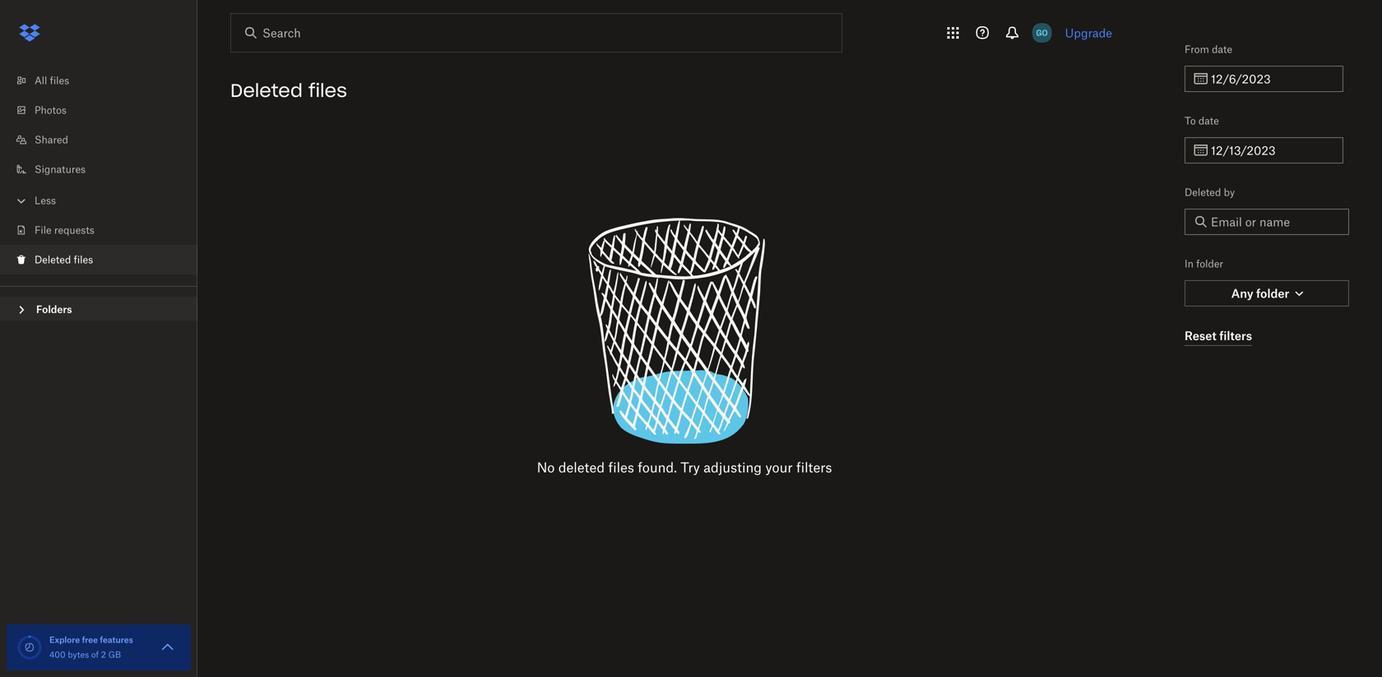 Task type: locate. For each thing, give the bounding box(es) containing it.
0 vertical spatial deleted
[[230, 79, 303, 102]]

To date text field
[[1211, 142, 1334, 160]]

go
[[1036, 28, 1048, 38]]

less image
[[13, 193, 30, 209]]

deleted files list item
[[0, 245, 197, 275]]

folder right in
[[1197, 258, 1224, 270]]

Search in folder "Dropbox" text field
[[262, 24, 808, 42]]

0 horizontal spatial folder
[[1197, 258, 1224, 270]]

deleted by
[[1185, 186, 1235, 199]]

1 vertical spatial folder
[[1256, 287, 1290, 301]]

folder for any folder
[[1256, 287, 1290, 301]]

folder inside button
[[1256, 287, 1290, 301]]

by
[[1224, 186, 1235, 199]]

filters right your
[[796, 460, 832, 476]]

2
[[101, 650, 106, 661]]

0 vertical spatial folder
[[1197, 258, 1224, 270]]

upgrade
[[1065, 26, 1112, 40]]

upgrade link
[[1065, 26, 1112, 40]]

file requests
[[35, 224, 94, 237]]

date right to
[[1199, 115, 1219, 127]]

1 vertical spatial filters
[[796, 460, 832, 476]]

from date
[[1185, 43, 1233, 56]]

files inside "link"
[[74, 254, 93, 266]]

1 horizontal spatial filters
[[1220, 329, 1252, 343]]

folder
[[1197, 258, 1224, 270], [1256, 287, 1290, 301]]

folders
[[36, 304, 72, 316]]

date for to date
[[1199, 115, 1219, 127]]

0 vertical spatial filters
[[1220, 329, 1252, 343]]

1 vertical spatial deleted files
[[35, 254, 93, 266]]

to date
[[1185, 115, 1219, 127]]

1 horizontal spatial deleted
[[230, 79, 303, 102]]

bytes
[[68, 650, 89, 661]]

date right from on the top right of page
[[1212, 43, 1233, 56]]

your
[[765, 460, 793, 476]]

gb
[[108, 650, 121, 661]]

reset filters button
[[1185, 327, 1252, 346]]

deleted files
[[230, 79, 347, 102], [35, 254, 93, 266]]

0 horizontal spatial deleted
[[35, 254, 71, 266]]

photos link
[[13, 95, 197, 125]]

1 horizontal spatial deleted files
[[230, 79, 347, 102]]

found.
[[638, 460, 677, 476]]

date for from date
[[1212, 43, 1233, 56]]

folder right any
[[1256, 287, 1290, 301]]

filters inside button
[[1220, 329, 1252, 343]]

to
[[1185, 115, 1196, 127]]

reset filters
[[1185, 329, 1252, 343]]

date
[[1212, 43, 1233, 56], [1199, 115, 1219, 127]]

2 horizontal spatial deleted
[[1185, 186, 1221, 199]]

400
[[49, 650, 66, 661]]

filters right the reset
[[1220, 329, 1252, 343]]

list
[[0, 56, 197, 286]]

filters
[[1220, 329, 1252, 343], [796, 460, 832, 476]]

1 vertical spatial date
[[1199, 115, 1219, 127]]

signatures
[[35, 163, 86, 176]]

0 horizontal spatial deleted files
[[35, 254, 93, 266]]

of
[[91, 650, 99, 661]]

photos
[[35, 104, 67, 116]]

all files
[[35, 74, 69, 87]]

0 vertical spatial deleted files
[[230, 79, 347, 102]]

1 horizontal spatial folder
[[1256, 287, 1290, 301]]

0 vertical spatial date
[[1212, 43, 1233, 56]]

From date text field
[[1211, 70, 1334, 88]]

deleted files inside "link"
[[35, 254, 93, 266]]

deleted
[[230, 79, 303, 102], [1185, 186, 1221, 199], [35, 254, 71, 266]]

2 vertical spatial deleted
[[35, 254, 71, 266]]

0 horizontal spatial filters
[[796, 460, 832, 476]]

file
[[35, 224, 52, 237]]

any folder
[[1232, 287, 1290, 301]]

shared link
[[13, 125, 197, 155]]

files
[[50, 74, 69, 87], [309, 79, 347, 102], [74, 254, 93, 266], [608, 460, 634, 476]]

any folder button
[[1185, 281, 1349, 307]]

file requests link
[[13, 216, 197, 245]]

explore free features 400 bytes of 2 gb
[[49, 636, 133, 661]]

signatures link
[[13, 155, 197, 184]]



Task type: describe. For each thing, give the bounding box(es) containing it.
folders button
[[0, 297, 197, 321]]

list containing all files
[[0, 56, 197, 286]]

all files link
[[13, 66, 197, 95]]

all
[[35, 74, 47, 87]]

in
[[1185, 258, 1194, 270]]

try
[[681, 460, 700, 476]]

deleted files link
[[13, 245, 197, 275]]

dropbox image
[[13, 16, 46, 49]]

deleted
[[558, 460, 605, 476]]

shared
[[35, 134, 68, 146]]

in folder
[[1185, 258, 1224, 270]]

adjusting
[[704, 460, 762, 476]]

features
[[100, 636, 133, 646]]

no deleted files found. try adjusting your filters
[[537, 460, 832, 476]]

free
[[82, 636, 98, 646]]

explore
[[49, 636, 80, 646]]

requests
[[54, 224, 94, 237]]

any
[[1232, 287, 1254, 301]]

quota usage element
[[16, 635, 43, 662]]

1 vertical spatial deleted
[[1185, 186, 1221, 199]]

less
[[35, 195, 56, 207]]

no
[[537, 460, 555, 476]]

folder for in folder
[[1197, 258, 1224, 270]]

deleted inside deleted files "link"
[[35, 254, 71, 266]]

from
[[1185, 43, 1209, 56]]

go button
[[1029, 20, 1055, 46]]

reset
[[1185, 329, 1217, 343]]

Deleted by text field
[[1211, 213, 1340, 231]]



Task type: vqa. For each thing, say whether or not it's contained in the screenshot.
free
yes



